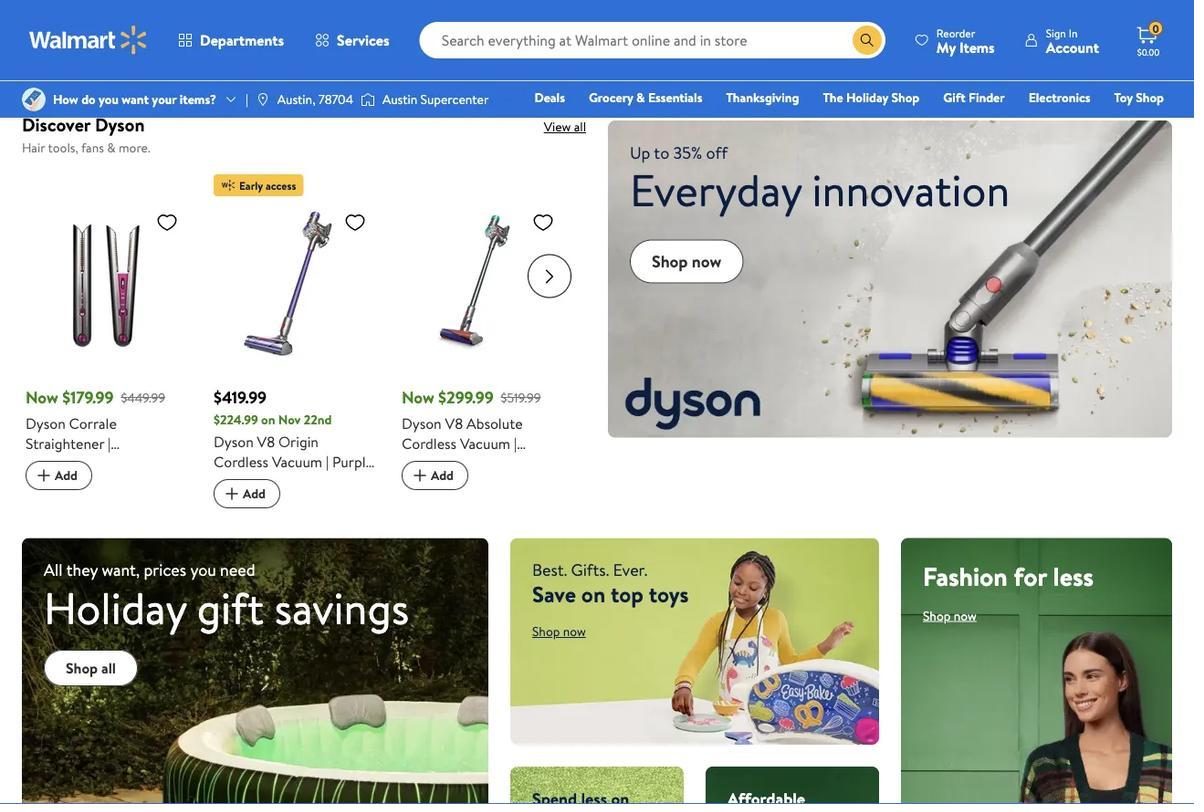 Task type: vqa. For each thing, say whether or not it's contained in the screenshot.
Management associated with Weight Management
no



Task type: locate. For each thing, give the bounding box(es) containing it.
you
[[99, 90, 119, 108]]

less
[[1053, 558, 1094, 594]]

1 restored from the left
[[217, 0, 275, 4]]

twin
[[793, 0, 821, 4], [926, 45, 954, 65]]

now down the fashion for less
[[954, 607, 977, 624]]

0 horizontal spatial all
[[101, 658, 116, 678]]

- right the max
[[273, 4, 278, 25]]

more.
[[119, 139, 150, 157]]

 image for austin, 78704
[[256, 92, 270, 107]]

shop inside toy shop home
[[1136, 89, 1164, 106]]

v8 left origin
[[257, 431, 275, 451]]

everyday
[[630, 160, 802, 220]]

1 horizontal spatial now
[[692, 250, 722, 273]]

- left 128gb
[[280, 25, 286, 45]]

restored for pro
[[217, 0, 275, 4]]

sign in to add to favorites list, dyson v8 origin  cordless vacuum | purple | new image
[[344, 210, 366, 233]]

all for shop all
[[101, 658, 116, 678]]

$419.99
[[214, 386, 267, 409]]

essentials
[[648, 89, 703, 106]]

services
[[337, 30, 390, 50]]

toy
[[1115, 89, 1133, 106]]

carrier
[[282, 4, 327, 25]]

1 horizontal spatial add button
[[214, 479, 280, 508]]

add button down absolute
[[402, 461, 468, 490]]

1 vertical spatial twin
[[926, 45, 954, 65]]

one
[[1024, 114, 1052, 132]]

 image
[[22, 88, 46, 111], [361, 90, 375, 109], [256, 92, 270, 107]]

$519.99
[[501, 388, 541, 406]]

1 horizontal spatial new
[[491, 453, 520, 473]]

$224.99
[[214, 410, 258, 428]]

innerspring
[[793, 45, 864, 65]]

1 horizontal spatial vacuum
[[460, 433, 510, 453]]

& right fans on the left top of page
[[107, 139, 116, 157]]

add down $299.99 in the left of the page
[[431, 466, 454, 484]]

0 horizontal spatial vacuum
[[272, 451, 322, 472]]

pacific
[[333, 25, 376, 45]]

registry link
[[946, 113, 1009, 133]]

1 horizontal spatial all
[[574, 118, 586, 136]]

origin
[[279, 431, 319, 451]]

2 horizontal spatial add button
[[402, 461, 468, 490]]

vacuum inside now $299.99 $519.99 dyson v8 absolute cordless vacuum | silver/nickel | new
[[460, 433, 510, 453]]

add button down straightener
[[26, 461, 92, 490]]

holiday gift savings
[[44, 577, 409, 638]]

options link down the max
[[217, 32, 291, 61]]

apple inside restored apple watch series 7 gps - 41mm - midnight aluminum - midnight sport band mkmx3ll/a (refurbished)
[[1045, 0, 1082, 4]]

128gb
[[289, 25, 330, 45]]

hybrid
[[815, 4, 858, 25]]

Search search field
[[420, 22, 886, 58]]

now for fashion
[[954, 607, 977, 624]]

0 horizontal spatial restored
[[217, 0, 275, 4]]

supercenter
[[421, 90, 489, 108]]

my
[[937, 37, 956, 57]]

shop now for everyday
[[652, 250, 722, 273]]

shop for save on top toys
[[532, 623, 560, 640]]

now for save
[[563, 623, 586, 640]]

midnight
[[984, 25, 1041, 45], [984, 45, 1041, 65]]

now for now $179.99
[[26, 386, 58, 409]]

2 midnight from the top
[[984, 45, 1041, 65]]

(refurbished)
[[249, 45, 335, 65], [984, 85, 1071, 105]]

shop now link down save
[[532, 623, 586, 640]]

savings
[[274, 577, 409, 638]]

1 horizontal spatial on
[[581, 579, 606, 609]]

0 horizontal spatial apple
[[278, 0, 315, 4]]

1 horizontal spatial restored
[[984, 0, 1042, 4]]

shop now link for fashion
[[923, 607, 977, 624]]

1 horizontal spatial shop now link
[[630, 240, 744, 283]]

2 horizontal spatial  image
[[361, 90, 375, 109]]

apple
[[278, 0, 315, 4], [1045, 0, 1082, 4]]

7
[[1026, 4, 1033, 25]]

pro
[[217, 4, 239, 25]]

registry
[[954, 114, 1001, 132]]

restored inside "restored apple iphone 12 pro max - carrier unlocked - 128gb pacific blue (refurbished)"
[[217, 0, 275, 4]]

shop now down everyday
[[652, 250, 722, 273]]

product group containing $419.99
[[214, 167, 376, 509]]

in
[[1069, 25, 1078, 41]]

dyson
[[95, 112, 145, 137], [26, 413, 66, 433], [402, 413, 442, 433], [214, 431, 254, 451]]

0 horizontal spatial v8
[[257, 431, 275, 451]]

now down everyday
[[692, 250, 722, 273]]

innovation
[[812, 160, 1010, 220]]

now inside now $299.99 $519.99 dyson v8 absolute cordless vacuum | silver/nickel | new
[[402, 386, 434, 409]]

nickel/fuchsia
[[26, 453, 117, 473]]

nov
[[278, 410, 301, 428]]

shop now link
[[630, 240, 744, 283], [923, 607, 977, 624], [532, 623, 586, 640]]

deals link
[[526, 88, 573, 107]]

for
[[1014, 558, 1047, 594]]

78704
[[319, 90, 353, 108]]

1 horizontal spatial shop now
[[652, 250, 722, 273]]

add to cart image
[[33, 464, 55, 486], [409, 464, 431, 486]]

1 vertical spatial (refurbished)
[[984, 85, 1071, 105]]

twin down reorder
[[926, 45, 954, 65]]

 image for how do you want your items?
[[22, 88, 46, 111]]

on inside $419.99 $224.99 on nov 22nd dyson v8 origin cordless vacuum | purple | new
[[261, 410, 275, 428]]

refurbished
[[26, 473, 102, 493]]

0 horizontal spatial shop now link
[[532, 623, 586, 640]]

add to cart image for now $179.99
[[33, 464, 55, 486]]

midnight up mkmx3ll/a
[[984, 25, 1041, 45]]

mattress
[[868, 45, 923, 65]]

deals
[[535, 89, 565, 106]]

on left top
[[581, 579, 606, 609]]

1 add to cart image from the left
[[33, 464, 55, 486]]

now down save
[[563, 623, 586, 640]]

fashion left for
[[923, 558, 1008, 594]]

vacuum down nov
[[272, 451, 322, 472]]

2 horizontal spatial now
[[954, 607, 977, 624]]

cordless
[[402, 433, 457, 453], [214, 451, 269, 472]]

2 horizontal spatial shop now link
[[923, 607, 977, 624]]

& right 'grocery'
[[637, 89, 645, 106]]

dyson up silver/nickel
[[402, 413, 442, 433]]

1 horizontal spatial  image
[[256, 92, 270, 107]]

0 horizontal spatial shop now
[[532, 623, 586, 640]]

view
[[544, 118, 571, 136]]

now inside now $179.99 $449.99 dyson corrale straightener | nickel/fuchsia | refurbished
[[26, 386, 58, 409]]

shop now link down the fashion for less
[[923, 607, 977, 624]]

0 vertical spatial all
[[574, 118, 586, 136]]

holiday up the shop all link
[[44, 577, 186, 638]]

1 horizontal spatial v8
[[445, 413, 463, 433]]

0 vertical spatial &
[[637, 89, 645, 106]]

1 apple from the left
[[278, 0, 315, 4]]

dyson left corrale
[[26, 413, 66, 433]]

search icon image
[[860, 33, 875, 47]]

0 horizontal spatial (refurbished)
[[249, 45, 335, 65]]

now for now $299.99
[[402, 386, 434, 409]]

add button for $299.99
[[402, 461, 468, 490]]

0 horizontal spatial add
[[55, 466, 78, 484]]

1 horizontal spatial (refurbished)
[[984, 85, 1071, 105]]

toy shop link
[[1106, 88, 1172, 107]]

add to cart image right "purple" at the left bottom of the page
[[409, 464, 431, 486]]

individually
[[831, 25, 901, 45]]

product group
[[26, 0, 192, 61], [217, 0, 384, 65], [409, 0, 575, 67], [601, 0, 767, 127], [793, 0, 959, 65], [984, 0, 1151, 105], [26, 167, 188, 509], [214, 167, 376, 509], [402, 167, 564, 509]]

1 vertical spatial holiday
[[44, 577, 186, 638]]

vacuum down $299.99 in the left of the page
[[460, 433, 510, 453]]

apple up sign
[[1045, 0, 1082, 4]]

apple inside "restored apple iphone 12 pro max - carrier unlocked - 128gb pacific blue (refurbished)"
[[278, 0, 315, 4]]

options down the max
[[232, 38, 277, 55]]

2 horizontal spatial shop now
[[923, 607, 977, 624]]

blue
[[217, 45, 245, 65]]

early
[[239, 177, 263, 193]]

new down $224.99
[[220, 472, 249, 492]]

how
[[53, 90, 78, 108]]

shop now link down everyday
[[630, 240, 744, 283]]

(refurbished) down the carrier
[[249, 45, 335, 65]]

| right the nickel/fuchsia
[[121, 453, 124, 473]]

account
[[1046, 37, 1099, 57]]

0 horizontal spatial on
[[261, 410, 275, 428]]

next slide for hero3across list image
[[528, 254, 572, 298]]

v8 down $299.99 in the left of the page
[[445, 413, 463, 433]]

austin, 78704
[[277, 90, 353, 108]]

aluminum
[[1044, 25, 1108, 45]]

new down absolute
[[491, 453, 520, 473]]

41mm
[[1076, 4, 1114, 25]]

restored inside restored apple watch series 7 gps - 41mm - midnight aluminum - midnight sport band mkmx3ll/a (refurbished)
[[984, 0, 1042, 4]]

1 vertical spatial all
[[101, 658, 116, 678]]

(refurbished) inside "restored apple iphone 12 pro max - carrier unlocked - 128gb pacific blue (refurbished)"
[[249, 45, 335, 65]]

0 vertical spatial fashion
[[888, 114, 930, 132]]

1 horizontal spatial holiday
[[846, 89, 889, 106]]

restored up unlocked
[[217, 0, 275, 4]]

(refurbished) up one on the top right of page
[[984, 85, 1071, 105]]

1 horizontal spatial add
[[243, 484, 266, 502]]

2 apple from the left
[[1045, 0, 1082, 4]]

1 vertical spatial &
[[107, 139, 116, 157]]

thanksgiving link
[[718, 88, 808, 107]]

0 horizontal spatial now
[[26, 386, 58, 409]]

2 now from the left
[[402, 386, 434, 409]]

fans
[[81, 139, 104, 157]]

items?
[[180, 90, 216, 108]]

add to cart image for now $299.99
[[409, 464, 431, 486]]

dyson v8 origin  cordless vacuum | purple | new image
[[214, 203, 373, 363]]

twin up foam
[[793, 0, 821, 4]]

0 horizontal spatial cordless
[[214, 451, 269, 472]]

1 horizontal spatial cordless
[[402, 433, 457, 453]]

madinog
[[887, 0, 941, 4]]

now for everyday
[[692, 250, 722, 273]]

toys
[[649, 579, 689, 609]]

2 horizontal spatial add
[[431, 466, 454, 484]]

 image left austin,
[[256, 92, 270, 107]]

shop now for fashion
[[923, 607, 977, 624]]

0 horizontal spatial add to cart image
[[33, 464, 55, 486]]

- up in
[[1067, 4, 1073, 25]]

$299.99
[[438, 386, 494, 409]]

midnight down series
[[984, 45, 1041, 65]]

22nd
[[304, 410, 332, 428]]

0 vertical spatial (refurbished)
[[249, 45, 335, 65]]

everyday innovation
[[630, 160, 1010, 220]]

1 horizontal spatial add to cart image
[[409, 464, 431, 486]]

fashion
[[888, 114, 930, 132], [923, 558, 1008, 594]]

 image right 78704
[[361, 90, 375, 109]]

- right 41mm
[[1118, 4, 1123, 25]]

shop all
[[66, 658, 116, 678]]

now left $299.99 in the left of the page
[[402, 386, 434, 409]]

1 horizontal spatial apple
[[1045, 0, 1082, 4]]

2 restored from the left
[[984, 0, 1042, 4]]

add button down origin
[[214, 479, 280, 508]]

 image left how
[[22, 88, 46, 111]]

options up how
[[40, 20, 85, 38]]

grocery & essentials link
[[581, 88, 711, 107]]

austin
[[383, 90, 418, 108]]

fashion for fashion for less
[[923, 558, 1008, 594]]

dyson inside now $299.99 $519.99 dyson v8 absolute cordless vacuum | silver/nickel | new
[[402, 413, 442, 433]]

holiday up the home
[[846, 89, 889, 106]]

fashion down the holiday shop link
[[888, 114, 930, 132]]

apple up 128gb
[[278, 0, 315, 4]]

apple for carrier
[[278, 0, 315, 4]]

0 horizontal spatial new
[[220, 472, 249, 492]]

product group containing now $179.99
[[26, 167, 188, 509]]

max
[[243, 4, 269, 25]]

0 vertical spatial on
[[261, 410, 275, 428]]

shop now down save
[[532, 623, 586, 640]]

home link
[[822, 113, 872, 133]]

electronics link
[[1021, 88, 1099, 107]]

0 horizontal spatial now
[[563, 623, 586, 640]]

add for $299.99
[[431, 466, 454, 484]]

sign in to add to favorites list, dyson v8 absolute cordless vacuum | silver/nickel | new image
[[532, 210, 554, 233]]

0 horizontal spatial holiday
[[44, 577, 186, 638]]

0 horizontal spatial add button
[[26, 461, 92, 490]]

on
[[261, 410, 275, 428], [581, 579, 606, 609]]

| right straightener
[[108, 433, 111, 453]]

add to cart image down straightener
[[33, 464, 55, 486]]

on left nov
[[261, 410, 275, 428]]

dyson inside $419.99 $224.99 on nov 22nd dyson v8 origin cordless vacuum | purple | new
[[214, 431, 254, 451]]

now left "$179.99"
[[26, 386, 58, 409]]

electronics
[[1029, 89, 1091, 106]]

new
[[491, 453, 520, 473], [220, 472, 249, 492]]

1 horizontal spatial now
[[402, 386, 434, 409]]

1 vertical spatial fashion
[[923, 558, 1008, 594]]

clear search field text image
[[831, 33, 845, 48]]

add down $224.99
[[243, 484, 266, 502]]

dyson down $224.99
[[214, 431, 254, 451]]

0 horizontal spatial twin
[[793, 0, 821, 4]]

$179.99
[[62, 386, 114, 409]]

gps
[[1037, 4, 1064, 25]]

shop now down the fashion for less
[[923, 607, 977, 624]]

add down straightener
[[55, 466, 78, 484]]

cordless down $299.99 in the left of the page
[[402, 433, 457, 453]]

2 add to cart image from the left
[[409, 464, 431, 486]]

0 horizontal spatial  image
[[22, 88, 46, 111]]

cordless up add to cart icon
[[214, 451, 269, 472]]

1 vertical spatial on
[[581, 579, 606, 609]]

0 horizontal spatial &
[[107, 139, 116, 157]]

purple
[[332, 451, 373, 472]]

| down $519.99
[[514, 433, 517, 453]]

vacuum
[[460, 433, 510, 453], [272, 451, 322, 472]]

&
[[637, 89, 645, 106], [107, 139, 116, 157]]

now
[[26, 386, 58, 409], [402, 386, 434, 409]]

1 now from the left
[[26, 386, 58, 409]]

dyson up more.
[[95, 112, 145, 137]]

restored up items
[[984, 0, 1042, 4]]



Task type: describe. For each thing, give the bounding box(es) containing it.
shop now link for save
[[532, 623, 586, 640]]

grocery & essentials
[[589, 89, 703, 106]]

all for view all
[[574, 118, 586, 136]]

1 horizontal spatial &
[[637, 89, 645, 106]]

gift
[[943, 89, 966, 106]]

hair
[[22, 139, 45, 157]]

memory
[[887, 4, 940, 25]]

product group containing twin mattress, madinog 10" hybrid gel memory foam individually pocket innerspring mattress twin
[[793, 0, 959, 65]]

the
[[823, 89, 843, 106]]

10"
[[793, 4, 811, 25]]

$419.99 $224.99 on nov 22nd dyson v8 origin cordless vacuum | purple | new
[[214, 386, 373, 492]]

add for $179.99
[[55, 466, 78, 484]]

gel
[[861, 4, 883, 25]]

product group containing now $299.99
[[402, 167, 564, 509]]

walmart image
[[29, 26, 148, 55]]

- down watch
[[1112, 25, 1117, 45]]

austin,
[[277, 90, 315, 108]]

1 horizontal spatial twin
[[926, 45, 954, 65]]

restored for 7
[[984, 0, 1042, 4]]

austin supercenter
[[383, 90, 489, 108]]

options link up how
[[26, 14, 100, 43]]

watch
[[1086, 0, 1126, 4]]

12
[[366, 0, 378, 4]]

Walmart Site-Wide search field
[[420, 22, 886, 58]]

sign in account
[[1046, 25, 1099, 57]]

 image for austin supercenter
[[361, 90, 375, 109]]

tools,
[[48, 139, 78, 157]]

want
[[122, 90, 149, 108]]

| left add to cart icon
[[214, 472, 217, 492]]

add to cart image
[[221, 482, 243, 504]]

options up supercenter
[[424, 20, 469, 38]]

options down hybrid
[[807, 38, 852, 55]]

fashion for fashion
[[888, 114, 930, 132]]

silver/nickel
[[402, 453, 481, 473]]

shop for everyday innovation
[[652, 250, 688, 273]]

pocket
[[905, 25, 948, 45]]

save
[[532, 579, 576, 609]]

restored apple iphone 12 pro max - carrier unlocked - 128gb pacific blue (refurbished)
[[217, 0, 378, 65]]

the holiday shop
[[823, 89, 920, 106]]

iphone
[[319, 0, 362, 4]]

gift
[[197, 577, 264, 638]]

gift finder link
[[935, 88, 1013, 107]]

home
[[831, 114, 864, 132]]

walmart+ link
[[1102, 113, 1172, 133]]

$0.00
[[1138, 46, 1160, 58]]

shop now for save
[[532, 623, 586, 640]]

straightener
[[26, 433, 104, 453]]

departments
[[200, 30, 284, 50]]

view all link
[[544, 118, 586, 136]]

$449.99
[[121, 388, 165, 406]]

0 vertical spatial twin
[[793, 0, 821, 4]]

v8 inside $419.99 $224.99 on nov 22nd dyson v8 origin cordless vacuum | purple | new
[[257, 431, 275, 451]]

options up grocery & essentials link
[[615, 20, 660, 38]]

dyson inside discover dyson hair tools, fans & more.
[[95, 112, 145, 137]]

departments button
[[163, 18, 300, 62]]

now $299.99 $519.99 dyson v8 absolute cordless vacuum | silver/nickel | new
[[402, 386, 541, 473]]

now $179.99 $449.99 dyson corrale straightener | nickel/fuchsia | refurbished
[[26, 386, 165, 493]]

how do you want your items?
[[53, 90, 216, 108]]

add button for $179.99
[[26, 461, 92, 490]]

services button
[[300, 18, 405, 62]]

new inside $419.99 $224.99 on nov 22nd dyson v8 origin cordless vacuum | purple | new
[[220, 472, 249, 492]]

thanksgiving
[[726, 89, 799, 106]]

1 midnight from the top
[[984, 25, 1041, 45]]

| right items? at the left of page
[[246, 90, 248, 108]]

options link up mkmx3ll/a
[[984, 32, 1058, 61]]

do
[[81, 90, 96, 108]]

| left "purple" at the left bottom of the page
[[326, 451, 329, 472]]

options link down hybrid
[[793, 32, 867, 61]]

gift finder
[[943, 89, 1005, 106]]

reorder my items
[[937, 25, 995, 57]]

discover
[[22, 112, 91, 137]]

cordless inside now $299.99 $519.99 dyson v8 absolute cordless vacuum | silver/nickel | new
[[402, 433, 457, 453]]

debit
[[1055, 114, 1086, 132]]

shop for holiday gift savings
[[66, 658, 98, 678]]

unlocked
[[217, 25, 277, 45]]

walmart+
[[1110, 114, 1164, 132]]

| down absolute
[[485, 453, 488, 473]]

view all
[[544, 118, 586, 136]]

cordless inside $419.99 $224.99 on nov 22nd dyson v8 origin cordless vacuum | purple | new
[[214, 451, 269, 472]]

fashion link
[[880, 113, 938, 133]]

twin mattress, madinog 10" hybrid gel memory foam individually pocket innerspring mattress twin
[[793, 0, 954, 65]]

absolute
[[467, 413, 523, 433]]

options link up grocery & essentials link
[[601, 14, 675, 43]]

dyson inside now $179.99 $449.99 dyson corrale straightener | nickel/fuchsia | refurbished
[[26, 413, 66, 433]]

vacuum inside $419.99 $224.99 on nov 22nd dyson v8 origin cordless vacuum | purple | new
[[272, 451, 322, 472]]

shop for fashion for less
[[923, 607, 951, 624]]

(refurbished) inside restored apple watch series 7 gps - 41mm - midnight aluminum - midnight sport band mkmx3ll/a (refurbished)
[[984, 85, 1071, 105]]

sport
[[1044, 45, 1079, 65]]

0 vertical spatial holiday
[[846, 89, 889, 106]]

reorder
[[937, 25, 975, 41]]

sign in to add to favorites list, dyson corrale straightener | nickel/fuchsia | refurbished image
[[156, 210, 178, 233]]

the holiday shop link
[[815, 88, 928, 107]]

dyson corrale straightener | nickel/fuchsia | refurbished image
[[26, 203, 185, 363]]

new inside now $299.99 $519.99 dyson v8 absolute cordless vacuum | silver/nickel | new
[[491, 453, 520, 473]]

grocery
[[589, 89, 633, 106]]

product group containing restored apple watch series 7 gps - 41mm - midnight aluminum - midnight sport band mkmx3ll/a (refurbished)
[[984, 0, 1151, 105]]

restored apple watch series 7 gps - 41mm - midnight aluminum - midnight sport band mkmx3ll/a (refurbished)
[[984, 0, 1126, 105]]

options up mkmx3ll/a
[[999, 38, 1044, 55]]

apple for 41mm
[[1045, 0, 1082, 4]]

mattress,
[[824, 0, 883, 4]]

v8 inside now $299.99 $519.99 dyson v8 absolute cordless vacuum | silver/nickel | new
[[445, 413, 463, 433]]

& inside discover dyson hair tools, fans & more.
[[107, 139, 116, 157]]

sign
[[1046, 25, 1066, 41]]

one debit
[[1024, 114, 1086, 132]]

dyson v8 absolute cordless vacuum | silver/nickel | new image
[[402, 203, 562, 363]]

early access
[[239, 177, 296, 193]]

toy shop home
[[831, 89, 1164, 132]]

options link up supercenter
[[409, 14, 483, 43]]

one debit link
[[1016, 113, 1094, 133]]

corrale
[[69, 413, 117, 433]]

shop now link for everyday
[[630, 240, 744, 283]]

top
[[611, 579, 644, 609]]

items
[[960, 37, 995, 57]]

product group containing restored apple iphone 12 pro max - carrier unlocked - 128gb pacific blue (refurbished)
[[217, 0, 384, 65]]

foam
[[793, 25, 828, 45]]

mkmx3ll/a
[[984, 65, 1064, 85]]



